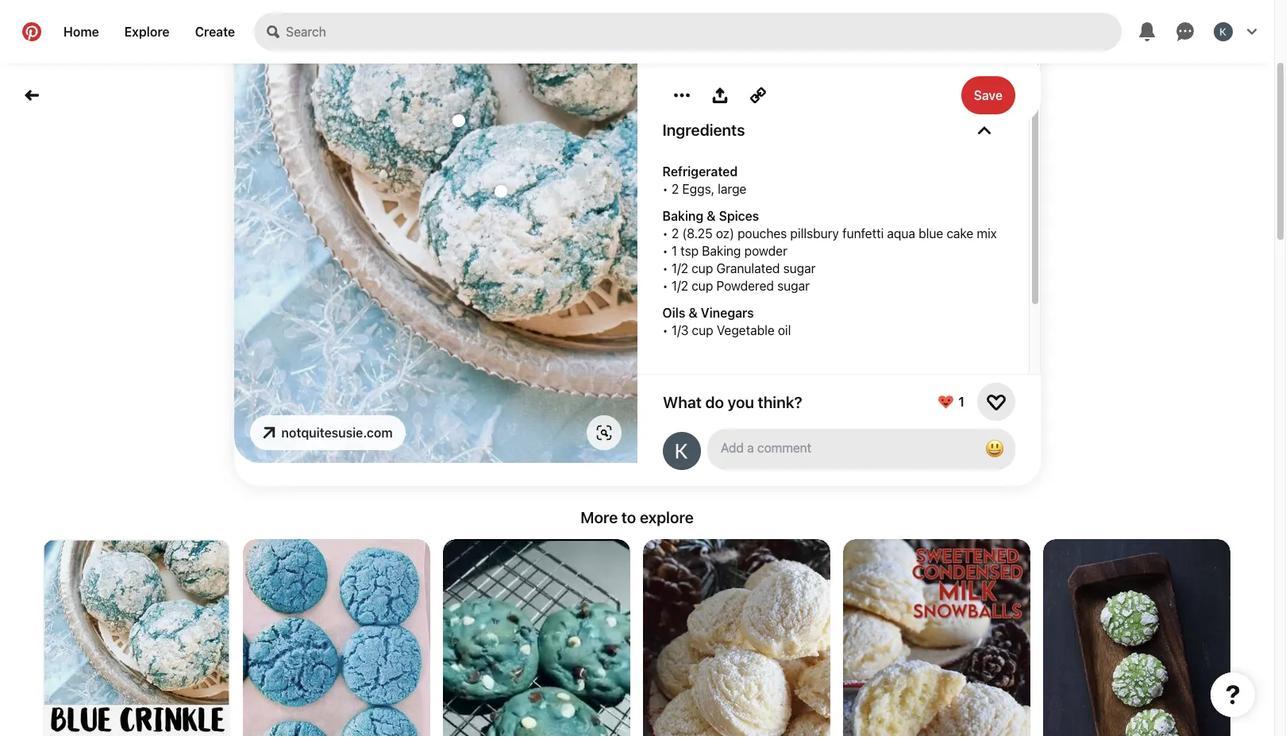 Task type: describe. For each thing, give the bounding box(es) containing it.
refrigerated
[[663, 164, 738, 179]]

notquitesusie.com link
[[250, 415, 405, 450]]

search icon image
[[267, 25, 280, 38]]

open link icon image
[[262, 426, 275, 439]]

this contains an image of: pandan cream cheese crinkle cookies image
[[1043, 539, 1231, 736]]

1/3
[[672, 323, 689, 338]]

oil
[[778, 323, 791, 338]]

reaction image
[[987, 392, 1006, 411]]

& for (8.25
[[707, 209, 716, 223]]

Add a comment field
[[721, 441, 966, 455]]

susie
[[770, 63, 799, 76]]

tsp
[[681, 244, 699, 258]]

& for cup
[[689, 306, 698, 320]]

every holiday season, we love trying new kinds of cookies. we always make and decorate the traditional sugar cookies, which we leave out for santa on christmas eve, but 'tis the season for baking- and for
[[663, 0, 997, 46]]

114.8k
[[707, 76, 740, 90]]

follow
[[952, 69, 991, 83]]

pouches
[[738, 226, 787, 241]]

vinegars
[[701, 306, 754, 320]]

traditional
[[862, 3, 920, 17]]

{not quite} susie homemaker link
[[707, 63, 867, 76]]

refrigerated • 2 eggs, large
[[663, 164, 747, 196]]

2 inside baking & spices • 2 (8.25 oz) pouches pillsbury funfetti aqua blue cake mix • 1 tsp baking powder • 1/2 cup granulated sugar • 1/2 cup powdered sugar
[[672, 226, 679, 241]]

homemaker
[[802, 63, 867, 76]]

we
[[663, 3, 681, 17]]

quite}
[[734, 63, 767, 76]]

2 vertical spatial sugar
[[778, 279, 810, 293]]

eve,
[[961, 17, 985, 32]]

expand icon image
[[978, 123, 991, 136]]

season,
[[742, 0, 787, 3]]

out
[[804, 17, 823, 32]]

do
[[705, 393, 724, 411]]

on
[[881, 17, 896, 32]]

think?
[[758, 393, 802, 411]]

this contains an image of: blue velvet cookies image
[[243, 539, 430, 736]]

😃
[[985, 438, 1004, 460]]

holiday
[[698, 0, 739, 3]]

2 inside "refrigerated • 2 eggs, large"
[[672, 182, 679, 196]]

click to shop image
[[596, 425, 612, 441]]

ingredients button
[[663, 121, 1003, 139]]

of
[[934, 0, 946, 3]]

2 this contains an image of: sweetened condensed milk snowballs image from the left
[[843, 539, 1031, 736]]

0 horizontal spatial we
[[751, 17, 767, 32]]

Search text field
[[286, 13, 1122, 51]]

4 • from the top
[[663, 261, 668, 276]]

1 vertical spatial 1
[[958, 395, 964, 409]]

• inside "refrigerated • 2 eggs, large"
[[663, 182, 668, 196]]

2 • from the top
[[663, 226, 668, 241]]

• inside oils & vinegars • 1/3 cup vegetable oil
[[663, 323, 668, 338]]

1 inside baking & spices • 2 (8.25 oz) pouches pillsbury funfetti aqua blue cake mix • 1 tsp baking powder • 1/2 cup granulated sugar • 1/2 cup powdered sugar
[[672, 244, 677, 258]]

1 vertical spatial the
[[706, 32, 724, 46]]

powdered
[[717, 279, 774, 293]]

1 horizontal spatial for
[[826, 17, 842, 32]]

5 • from the top
[[663, 279, 668, 293]]

1 vertical spatial sugar
[[783, 261, 816, 276]]

kendallparks02 image
[[663, 432, 701, 470]]

oils
[[663, 306, 686, 320]]

'tis
[[685, 32, 702, 46]]

sugar inside every holiday season, we love trying new kinds of cookies. we always make and decorate the traditional sugar cookies, which we leave out for santa on christmas eve, but 'tis the season for baking- and for
[[923, 3, 955, 17]]

cup inside oils & vinegars • 1/3 cup vegetable oil
[[692, 323, 714, 338]]

explore link
[[112, 13, 182, 51]]

blue
[[919, 226, 944, 241]]

explore
[[124, 25, 170, 39]]

oils & vinegars • 1/3 cup vegetable oil
[[663, 306, 791, 338]]

notquitesusie.com button
[[250, 415, 405, 450]]

aqua
[[887, 226, 916, 241]]

kinds
[[900, 0, 931, 3]]



Task type: locate. For each thing, give the bounding box(es) containing it.
•
[[663, 182, 668, 196], [663, 226, 668, 241], [663, 244, 668, 258], [663, 261, 668, 276], [663, 279, 668, 293], [663, 323, 668, 338]]

funfetti
[[843, 226, 884, 241]]

1 vertical spatial cup
[[692, 279, 713, 293]]

santa
[[845, 17, 878, 32]]

0 vertical spatial 1
[[672, 244, 677, 258]]

{not
[[707, 63, 731, 76]]

for
[[826, 17, 842, 32], [772, 32, 788, 46], [864, 32, 879, 46]]

baking down the oz)
[[702, 244, 741, 258]]

we left love
[[790, 0, 807, 3]]

baking & spices • 2 (8.25 oz) pouches pillsbury funfetti aqua blue cake mix • 1 tsp baking powder • 1/2 cup granulated sugar • 1/2 cup powdered sugar
[[663, 209, 997, 293]]

search this item image
[[444, 106, 473, 135], [486, 177, 515, 205]]

sugar
[[923, 3, 955, 17], [783, 261, 816, 276], [778, 279, 810, 293]]

save
[[974, 88, 1003, 102]]

cake
[[947, 226, 974, 241]]

3 cup from the top
[[692, 323, 714, 338]]

0 vertical spatial cup
[[692, 261, 713, 276]]

0 horizontal spatial and
[[761, 3, 782, 17]]

0 horizontal spatial search this item image
[[444, 106, 473, 135]]

1 horizontal spatial this contains an image of: sweetened condensed milk snowballs image
[[843, 539, 1031, 736]]

decorate
[[785, 3, 837, 17]]

notquitesusie.com
[[282, 426, 393, 440]]

new
[[873, 0, 897, 3]]

every
[[663, 0, 695, 3]]

baking-
[[791, 32, 835, 46]]

save button
[[961, 76, 1015, 114], [961, 76, 1015, 114]]

0 vertical spatial 1/2
[[672, 261, 688, 276]]

2 1/2 from the top
[[672, 279, 688, 293]]

1 vertical spatial 1/2
[[672, 279, 688, 293]]

1 horizontal spatial search this item element
[[486, 177, 515, 208]]

0 vertical spatial &
[[707, 209, 716, 223]]

baking up (8.25
[[663, 209, 704, 223]]

1 horizontal spatial we
[[790, 0, 807, 3]]

{not quite} susie homemaker 114.8k followers
[[707, 63, 867, 90]]

1 horizontal spatial &
[[707, 209, 716, 223]]

cup
[[692, 261, 713, 276], [692, 279, 713, 293], [692, 323, 714, 338]]

1 vertical spatial we
[[751, 17, 767, 32]]

0 horizontal spatial the
[[706, 32, 724, 46]]

2 left the eggs,
[[672, 182, 679, 196]]

for left 'on'
[[864, 32, 879, 46]]

0 vertical spatial sugar
[[923, 3, 955, 17]]

oz)
[[716, 226, 734, 241]]

but
[[663, 32, 682, 46]]

0 horizontal spatial 1
[[672, 244, 677, 258]]

cup down tsp in the right of the page
[[692, 261, 713, 276]]

1 this contains an image of: sweetened condensed milk snowballs image from the left
[[643, 539, 831, 736]]

0 vertical spatial 2
[[672, 182, 679, 196]]

1/2
[[672, 261, 688, 276], [672, 279, 688, 293]]

create link
[[182, 13, 248, 51]]

the
[[840, 3, 859, 17], [706, 32, 724, 46]]

2 2 from the top
[[672, 226, 679, 241]]

granulated
[[717, 261, 780, 276]]

1 left reaction image
[[958, 395, 964, 409]]

christmas
[[899, 17, 957, 32]]

1 horizontal spatial and
[[839, 32, 860, 46]]

which
[[714, 17, 748, 32]]

baking
[[663, 209, 704, 223], [702, 244, 741, 258]]

1 horizontal spatial search this item image
[[486, 177, 515, 205]]

0 horizontal spatial search this item element
[[444, 106, 473, 137]]

1 2 from the top
[[672, 182, 679, 196]]

follow button
[[939, 57, 1003, 95]]

cup up vinegars
[[692, 279, 713, 293]]

0 vertical spatial search this item image
[[444, 106, 473, 135]]

home
[[64, 25, 99, 39]]

0 vertical spatial we
[[790, 0, 807, 3]]

to
[[622, 508, 636, 527]]

1 1/2 from the top
[[672, 261, 688, 276]]

1 cup from the top
[[692, 261, 713, 276]]

kendall parks image
[[1214, 22, 1233, 41]]

create
[[195, 25, 235, 39]]

we down season, on the right
[[751, 17, 767, 32]]

1 vertical spatial search this item element
[[486, 177, 515, 208]]

ingredients
[[663, 121, 745, 139]]

1 vertical spatial 2
[[672, 226, 679, 241]]

home link
[[51, 13, 112, 51]]

powder
[[745, 244, 788, 258]]

& inside oils & vinegars • 1/3 cup vegetable oil
[[689, 306, 698, 320]]

more
[[581, 508, 618, 527]]

explore
[[640, 508, 694, 527]]

what do you think?
[[663, 393, 802, 411]]

what
[[663, 393, 702, 411]]

cup right 1/3
[[692, 323, 714, 338]]

1 vertical spatial search this item image
[[486, 177, 515, 205]]

make
[[726, 3, 757, 17]]

1 • from the top
[[663, 182, 668, 196]]

cookies.
[[949, 0, 997, 3]]

and
[[761, 3, 782, 17], [839, 32, 860, 46]]

0 vertical spatial search this item element
[[444, 106, 473, 137]]

0 vertical spatial the
[[840, 3, 859, 17]]

we
[[790, 0, 807, 3], [751, 17, 767, 32]]

& right oils
[[689, 306, 698, 320]]

and right make
[[761, 3, 782, 17]]

2 left (8.25
[[672, 226, 679, 241]]

eggs,
[[683, 182, 715, 196]]

1/2 up oils
[[672, 279, 688, 293]]

6 • from the top
[[663, 323, 668, 338]]

vegetable
[[717, 323, 775, 338]]

spices
[[719, 209, 759, 223]]

for up susie
[[772, 32, 788, 46]]

search this item element
[[444, 106, 473, 137], [486, 177, 515, 208]]

1 horizontal spatial 1
[[958, 395, 964, 409]]

always
[[684, 3, 723, 17]]

season
[[728, 32, 769, 46]]

0 horizontal spatial this contains an image of: sweetened condensed milk snowballs image
[[643, 539, 831, 736]]

2 cup from the top
[[692, 279, 713, 293]]

2 horizontal spatial for
[[864, 32, 879, 46]]

the right love
[[840, 3, 859, 17]]

trying
[[837, 0, 870, 3]]

1 left tsp in the right of the page
[[672, 244, 677, 258]]

2 vertical spatial cup
[[692, 323, 714, 338]]

list
[[0, 539, 1275, 736]]

& inside baking & spices • 2 (8.25 oz) pouches pillsbury funfetti aqua blue cake mix • 1 tsp baking powder • 1/2 cup granulated sugar • 1/2 cup powdered sugar
[[707, 209, 716, 223]]

large
[[718, 182, 747, 196]]

1
[[672, 244, 677, 258], [958, 395, 964, 409]]

1 vertical spatial and
[[839, 32, 860, 46]]

more to explore
[[581, 508, 694, 527]]

0 vertical spatial baking
[[663, 209, 704, 223]]

mix
[[977, 226, 997, 241]]

0 horizontal spatial for
[[772, 32, 788, 46]]

&
[[707, 209, 716, 223], [689, 306, 698, 320]]

3 • from the top
[[663, 244, 668, 258]]

cookies,
[[663, 17, 711, 32]]

😃 button
[[707, 429, 1015, 470], [979, 434, 1011, 465]]

0 horizontal spatial &
[[689, 306, 698, 320]]

and up homemaker
[[839, 32, 860, 46]]

leave
[[771, 17, 801, 32]]

(8.25
[[683, 226, 713, 241]]

the right 'tis
[[706, 32, 724, 46]]

for right out
[[826, 17, 842, 32]]

pillsbury
[[791, 226, 839, 241]]

0 vertical spatial and
[[761, 3, 782, 17]]

{not quite} susie homemaker avatar link image
[[663, 57, 701, 95]]

if you need recipes for the best cookie ideas, look no further. whether you're baking christmas cookies for a cookie exchange or just trying to get the kids in the kitchen, these blue crinkle cookies are perfect! they are delicious, easy, and unique- and they look like queen elsa herself decorated them! image
[[43, 539, 230, 736]]

1 vertical spatial baking
[[702, 244, 741, 258]]

you
[[727, 393, 754, 411]]

love
[[810, 0, 833, 3]]

& up (8.25
[[707, 209, 716, 223]]

1/2 down tsp in the right of the page
[[672, 261, 688, 276]]

followers
[[743, 76, 789, 90]]

this contains an image of: sweetened condensed milk snowballs image
[[643, 539, 831, 736], [843, 539, 1031, 736]]

1 vertical spatial &
[[689, 306, 698, 320]]

1 horizontal spatial the
[[840, 3, 859, 17]]

2
[[672, 182, 679, 196], [672, 226, 679, 241]]



Task type: vqa. For each thing, say whether or not it's contained in the screenshot.
about
no



